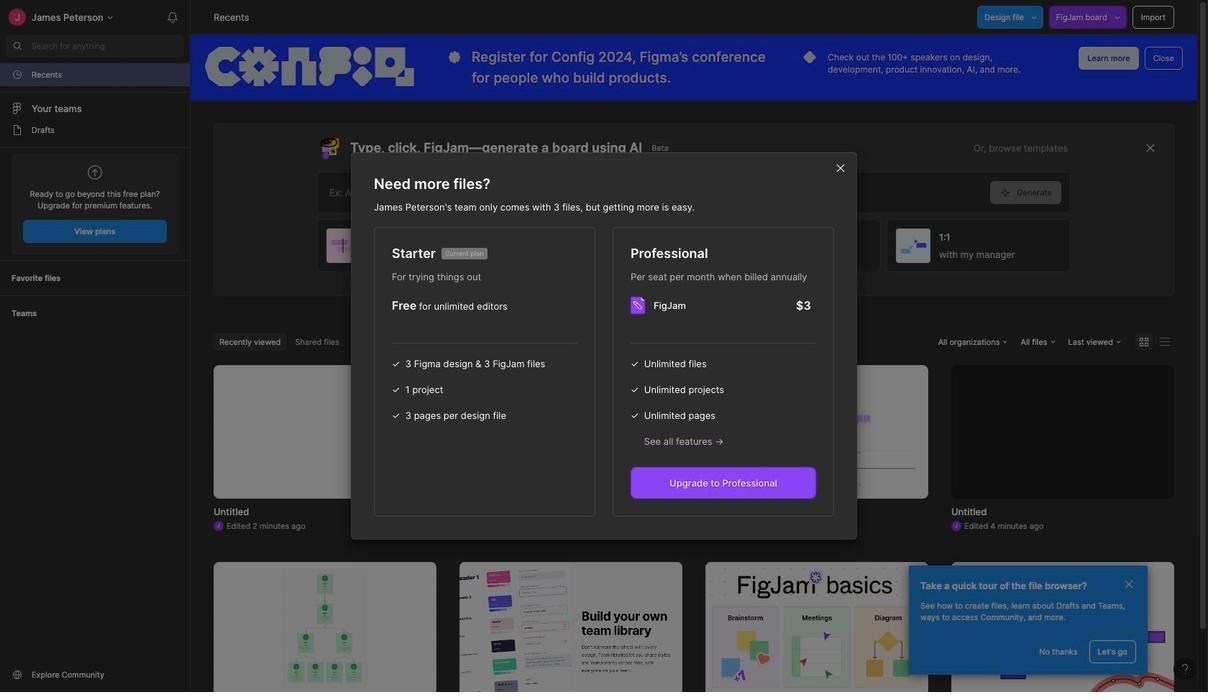 Task type: vqa. For each thing, say whether or not it's contained in the screenshot.
community 16 Image
yes



Task type: describe. For each thing, give the bounding box(es) containing it.
bell 32 image
[[161, 6, 184, 29]]

page 16 image
[[12, 124, 23, 136]]

search 32 image
[[6, 35, 29, 58]]

Ex: A weekly team meeting, starting with an ice breaker field
[[318, 172, 991, 213]]



Task type: locate. For each thing, give the bounding box(es) containing it.
Search for anything text field
[[32, 40, 184, 52]]

file thumbnail image
[[512, 372, 631, 492], [713, 374, 922, 490], [460, 562, 683, 693], [706, 562, 929, 693], [952, 562, 1175, 693], [283, 570, 367, 689]]

recent 16 image
[[12, 69, 23, 81]]

community 16 image
[[12, 670, 23, 681]]

dialog
[[351, 153, 858, 540]]



